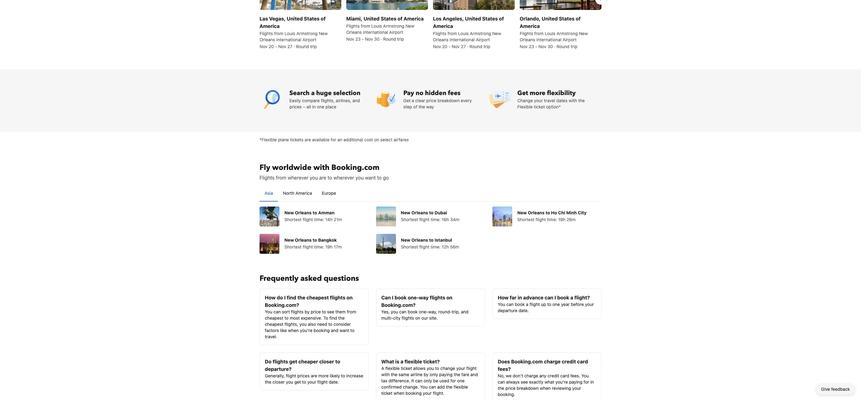 Task type: locate. For each thing, give the bounding box(es) containing it.
additional
[[344, 137, 363, 142]]

shortest inside new orleans to bangkok shortest flight time: 19h 17m
[[285, 244, 302, 250]]

to left dubai on the bottom right of the page
[[429, 210, 434, 215]]

of inside pay no hidden fees get a clear price breakdown every step of the way
[[414, 104, 418, 109]]

shortest inside "new orleans to ho chi minh city shortest flight time: 19h 26m"
[[518, 217, 535, 222]]

when inside does booking.com charge credit card fees? no, we don't charge any credit card fees. you can always see exactly what you're paying for in the price breakdown when reviewing your booking.
[[540, 386, 551, 391]]

0 vertical spatial booking
[[314, 328, 330, 333]]

orleans left dubai on the bottom right of the page
[[412, 210, 428, 215]]

0 vertical spatial want
[[365, 175, 376, 181]]

0 horizontal spatial i
[[284, 295, 286, 301]]

when inside how do i find the cheapest flights on booking.com? you can sort flights by price to see them from cheapest to most expensive. to find the cheapest flights, you also need to consider factors like when you're booking and want to travel.
[[288, 328, 299, 333]]

vegas,
[[269, 16, 286, 21]]

wherever up 'europe'
[[334, 175, 354, 181]]

19h inside "new orleans to ho chi minh city shortest flight time: 19h 26m"
[[559, 217, 566, 222]]

america right north
[[296, 191, 312, 196]]

airport inside orlando, united states of america flights from louis armstrong new orleans international airport nov 23 - nov 30 · round trip
[[563, 37, 577, 42]]

a right is
[[401, 359, 404, 365]]

a left clear
[[412, 98, 414, 103]]

0 horizontal spatial booking.com
[[332, 163, 380, 173]]

a down advance
[[526, 302, 529, 307]]

price down the hidden
[[427, 98, 437, 103]]

find right do
[[287, 295, 296, 301]]

you inside can i book one-way flights on booking.com? yes, you can book one-way, round-trip, and multi-city flights on our site.
[[391, 309, 398, 315]]

0 horizontal spatial flexible
[[386, 366, 400, 371]]

shortest right new orleans to dubai image
[[401, 217, 418, 222]]

prices
[[290, 104, 302, 109], [298, 373, 310, 379]]

1 vertical spatial flexible
[[386, 366, 400, 371]]

change.
[[403, 385, 419, 390]]

america down orlando,
[[520, 23, 540, 29]]

way up the way,
[[419, 295, 429, 301]]

date.
[[519, 308, 529, 313], [329, 380, 339, 385]]

shortest inside new orleans to istanbul shortest flight time: 12h 56m
[[401, 244, 418, 250]]

of inside orlando, united states of america flights from louis armstrong new orleans international airport nov 23 - nov 30 · round trip
[[576, 16, 581, 21]]

are
[[305, 137, 311, 142], [319, 175, 327, 181], [311, 373, 317, 379]]

1 horizontal spatial booking
[[406, 391, 422, 396]]

with right dates
[[569, 98, 577, 103]]

2 horizontal spatial for
[[584, 380, 590, 385]]

30 inside 'miami, united states of america flights from louis armstrong new orleans international airport nov 23 - nov 30 · round trip'
[[374, 36, 380, 42]]

get down the cheaper
[[295, 380, 301, 385]]

2 20 from the left
[[442, 44, 448, 49]]

shortest inside the "new orleans to dubai shortest flight time: 16h 34m"
[[401, 217, 418, 222]]

time: inside new orleans to istanbul shortest flight time: 12h 56m
[[431, 244, 441, 250]]

2 how from the left
[[498, 295, 509, 301]]

how inside how do i find the cheapest flights on booking.com? you can sort flights by price to see them from cheapest to most expensive. to find the cheapest flights, you also need to consider factors like when you're booking and want to travel.
[[265, 295, 276, 301]]

2 booking.com? from the left
[[382, 303, 416, 308]]

30 for miami,
[[374, 36, 380, 42]]

1 horizontal spatial want
[[365, 175, 376, 181]]

1 vertical spatial breakdown
[[517, 386, 539, 391]]

orleans down orlando,
[[520, 37, 536, 42]]

time: down bangkok
[[314, 244, 324, 250]]

united inside orlando, united states of america flights from louis armstrong new orleans international airport nov 23 - nov 30 · round trip
[[542, 16, 558, 21]]

from
[[361, 23, 370, 28], [274, 31, 284, 36], [448, 31, 457, 36], [535, 31, 544, 36], [276, 175, 287, 181], [347, 309, 356, 315]]

on inside how do i find the cheapest flights on booking.com? you can sort flights by price to see them from cheapest to most expensive. to find the cheapest flights, you also need to consider factors like when you're booking and want to travel.
[[347, 295, 353, 301]]

2 horizontal spatial i
[[555, 295, 556, 301]]

ho
[[551, 210, 557, 215]]

2 vertical spatial are
[[311, 373, 317, 379]]

i
[[284, 295, 286, 301], [392, 295, 394, 301], [555, 295, 556, 301]]

0 horizontal spatial flights,
[[285, 322, 298, 327]]

1 wherever from the left
[[288, 175, 309, 181]]

booking.com? up sort
[[265, 303, 299, 308]]

easily
[[290, 98, 301, 103]]

paying inside does booking.com charge credit card fees? no, we don't charge any credit card fees. you can always see exactly what you're paying for in the price breakdown when reviewing your booking.
[[569, 380, 583, 385]]

time: inside new orleans to amman shortest flight time: 14h 21m
[[314, 217, 324, 222]]

0 vertical spatial flexible
[[405, 359, 422, 365]]

how left do
[[265, 295, 276, 301]]

you down ticket?
[[427, 366, 434, 371]]

1 vertical spatial one
[[553, 302, 560, 307]]

booking.
[[498, 392, 515, 397]]

flexible up allows
[[405, 359, 422, 365]]

2 horizontal spatial one
[[553, 302, 560, 307]]

united right orlando,
[[542, 16, 558, 21]]

3 united from the left
[[465, 16, 481, 21]]

go
[[383, 175, 389, 181]]

0 horizontal spatial price
[[311, 309, 321, 315]]

you up you're at the left of page
[[300, 322, 307, 327]]

0 horizontal spatial get
[[404, 98, 411, 103]]

new inside 'miami, united states of america flights from louis armstrong new orleans international airport nov 23 - nov 30 · round trip'
[[406, 23, 415, 28]]

0 horizontal spatial closer
[[273, 380, 285, 385]]

get
[[289, 359, 297, 365], [295, 380, 301, 385]]

shortest for new orleans to bangkok shortest flight time: 19h 17m
[[285, 244, 302, 250]]

from down worldwide
[[276, 175, 287, 181]]

america
[[404, 16, 424, 21], [260, 23, 280, 29], [433, 23, 453, 29], [520, 23, 540, 29], [296, 191, 312, 196]]

1 vertical spatial price
[[311, 309, 321, 315]]

no,
[[498, 373, 505, 379]]

20 inside the las vegas, united states of america flights from louis armstrong new orleans international airport nov 20 - nov 27 · round trip
[[269, 44, 274, 49]]

booking.com? inside can i book one-way flights on booking.com? yes, you can book one-way, round-trip, and multi-city flights on our site.
[[382, 303, 416, 308]]

and inside how do i find the cheapest flights on booking.com? you can sort flights by price to see them from cheapest to most expensive. to find the cheapest flights, you also need to consider factors like when you're booking and want to travel.
[[331, 328, 339, 333]]

0 vertical spatial date.
[[519, 308, 529, 313]]

states inside los angeles, united states of america flights from louis armstrong new orleans international airport nov 20 - nov 27 · round trip
[[483, 16, 498, 21]]

0 horizontal spatial by
[[305, 309, 310, 315]]

flight inside new orleans to amman shortest flight time: 14h 21m
[[303, 217, 313, 222]]

19h inside new orleans to bangkok shortest flight time: 19h 17m
[[326, 244, 333, 250]]

flights, down most
[[285, 322, 298, 327]]

0 vertical spatial credit
[[562, 359, 576, 365]]

from inside how do i find the cheapest flights on booking.com? you can sort flights by price to see them from cheapest to most expensive. to find the cheapest flights, you also need to consider factors like when you're booking and want to travel.
[[347, 309, 356, 315]]

0 horizontal spatial want
[[340, 328, 349, 333]]

1 27 from the left
[[288, 44, 293, 49]]

2 horizontal spatial with
[[569, 98, 577, 103]]

wherever
[[288, 175, 309, 181], [334, 175, 354, 181]]

ticket inside get more flexibility change your travel dates with the flexible ticket option*
[[534, 104, 545, 109]]

to right the need
[[329, 322, 333, 327]]

1 horizontal spatial i
[[392, 295, 394, 301]]

0 horizontal spatial booking
[[314, 328, 330, 333]]

closer down generally,
[[273, 380, 285, 385]]

1 states from the left
[[304, 16, 320, 21]]

how for how do i find the cheapest flights on booking.com?
[[265, 295, 276, 301]]

flight inside the "new orleans to dubai shortest flight time: 16h 34m"
[[419, 217, 430, 222]]

from down miami,
[[361, 23, 370, 28]]

tab list
[[260, 185, 602, 202]]

get more flexibility change your travel dates with the flexible ticket option*
[[518, 89, 585, 109]]

2 horizontal spatial when
[[540, 386, 551, 391]]

more inside do flights get cheaper closer to departure? generally, flight prices are more likely to increase the closer you get to your flight date.
[[319, 373, 329, 379]]

56m
[[450, 244, 459, 250]]

0 vertical spatial paying
[[440, 372, 453, 377]]

16h
[[442, 217, 449, 222]]

0 horizontal spatial how
[[265, 295, 276, 301]]

armstrong inside 'miami, united states of america flights from louis armstrong new orleans international airport nov 23 - nov 30 · round trip'
[[383, 23, 405, 28]]

new inside "new orleans to ho chi minh city shortest flight time: 19h 26m"
[[518, 210, 527, 215]]

to inside new orleans to istanbul shortest flight time: 12h 56m
[[429, 237, 434, 243]]

shortest right new orleans to istanbul "image"
[[401, 244, 418, 250]]

time: inside "new orleans to ho chi minh city shortest flight time: 19h 26m"
[[547, 217, 557, 222]]

booking.com down additional
[[332, 163, 380, 173]]

your inside get more flexibility change your travel dates with the flexible ticket option*
[[534, 98, 543, 103]]

in inside how far in advance can i book a flight? you can book a flight up to one year before your departure date.
[[518, 295, 522, 301]]

2 states from the left
[[381, 16, 397, 21]]

international inside 'miami, united states of america flights from louis armstrong new orleans international airport nov 23 - nov 30 · round trip'
[[363, 29, 388, 35]]

states inside the las vegas, united states of america flights from louis armstrong new orleans international airport nov 20 - nov 27 · round trip
[[304, 16, 320, 21]]

1 horizontal spatial ticket
[[401, 366, 412, 371]]

3 i from the left
[[555, 295, 556, 301]]

our
[[422, 316, 428, 321]]

paying
[[440, 372, 453, 377], [569, 380, 583, 385]]

1 horizontal spatial booking.com?
[[382, 303, 416, 308]]

north america
[[283, 191, 312, 196]]

1 horizontal spatial 23
[[529, 44, 534, 49]]

year
[[561, 302, 570, 307]]

from right them
[[347, 309, 356, 315]]

and down consider
[[331, 328, 339, 333]]

book right can
[[395, 295, 407, 301]]

0 horizontal spatial breakdown
[[438, 98, 460, 103]]

you inside how do i find the cheapest flights on booking.com? you can sort flights by price to see them from cheapest to most expensive. to find the cheapest flights, you also need to consider factors like when you're booking and want to travel.
[[265, 309, 272, 315]]

orleans
[[347, 29, 362, 35], [260, 37, 275, 42], [433, 37, 449, 42], [520, 37, 536, 42], [295, 210, 312, 215], [412, 210, 428, 215], [528, 210, 545, 215], [295, 237, 312, 243], [412, 237, 428, 243]]

trip
[[397, 36, 404, 42], [310, 44, 317, 49], [484, 44, 491, 49], [571, 44, 578, 49]]

2 vertical spatial ticket
[[382, 391, 393, 396]]

select
[[381, 137, 393, 142]]

2 vertical spatial in
[[591, 380, 594, 385]]

price inside how do i find the cheapest flights on booking.com? you can sort flights by price to see them from cheapest to most expensive. to find the cheapest flights, you also need to consider factors like when you're booking and want to travel.
[[311, 309, 321, 315]]

new orleans to istanbul image
[[376, 234, 396, 254]]

shortest right new orleans to amman "image"
[[285, 217, 302, 222]]

1 vertical spatial booking.com
[[512, 359, 543, 365]]

flights inside los angeles, united states of america flights from louis armstrong new orleans international airport nov 20 - nov 27 · round trip
[[433, 31, 447, 36]]

new orleans to bangkok image
[[260, 234, 280, 254]]

new inside orlando, united states of america flights from louis armstrong new orleans international airport nov 23 - nov 30 · round trip
[[579, 31, 588, 36]]

0 horizontal spatial 30
[[374, 36, 380, 42]]

1 horizontal spatial how
[[498, 295, 509, 301]]

paying up used
[[440, 372, 453, 377]]

to right likely
[[341, 373, 345, 379]]

from down vegas,
[[274, 31, 284, 36]]

also
[[308, 322, 316, 327]]

1 horizontal spatial with
[[382, 372, 390, 377]]

flights down miami,
[[347, 23, 360, 28]]

and right trip,
[[461, 309, 469, 315]]

27 for vegas,
[[288, 44, 293, 49]]

1 20 from the left
[[269, 44, 274, 49]]

orleans inside los angeles, united states of america flights from louis armstrong new orleans international airport nov 20 - nov 27 · round trip
[[433, 37, 449, 42]]

nov
[[347, 36, 354, 42], [365, 36, 373, 42], [260, 44, 268, 49], [278, 44, 286, 49], [433, 44, 441, 49], [452, 44, 460, 49], [520, 44, 528, 49], [539, 44, 547, 49]]

booking.com
[[332, 163, 380, 173], [512, 359, 543, 365]]

1 vertical spatial 23
[[529, 44, 534, 49]]

0 vertical spatial 23
[[356, 36, 361, 42]]

1 horizontal spatial 19h
[[559, 217, 566, 222]]

airport inside 'miami, united states of america flights from louis armstrong new orleans international airport nov 23 - nov 30 · round trip'
[[389, 29, 403, 35]]

1 vertical spatial get
[[404, 98, 411, 103]]

2 horizontal spatial ticket
[[534, 104, 545, 109]]

0 vertical spatial by
[[305, 309, 310, 315]]

1 vertical spatial 30
[[548, 44, 553, 49]]

0 vertical spatial one
[[317, 104, 325, 109]]

flight up "fare"
[[467, 366, 477, 371]]

for left an
[[331, 137, 337, 142]]

you
[[498, 302, 506, 307], [265, 309, 272, 315], [582, 373, 589, 379], [420, 385, 428, 390]]

can right it
[[416, 378, 423, 384]]

when right "like"
[[288, 328, 299, 333]]

0 vertical spatial see
[[327, 309, 334, 315]]

orleans inside orlando, united states of america flights from louis armstrong new orleans international airport nov 23 - nov 30 · round trip
[[520, 37, 536, 42]]

new orleans to dubai shortest flight time: 16h 34m
[[401, 210, 460, 222]]

pay no hidden fees get a clear price breakdown every step of the way
[[404, 89, 472, 109]]

0 horizontal spatial see
[[327, 309, 334, 315]]

0 horizontal spatial for
[[331, 137, 337, 142]]

flight inside how far in advance can i book a flight? you can book a flight up to one year before your departure date.
[[530, 302, 540, 307]]

1 vertical spatial only
[[424, 378, 432, 384]]

for inside does booking.com charge credit card fees? no, we don't charge any credit card fees. you can always see exactly what you're paying for in the price breakdown when reviewing your booking.
[[584, 380, 590, 385]]

for right used
[[451, 378, 456, 384]]

breakdown inside pay no hidden fees get a clear price breakdown every step of the way
[[438, 98, 460, 103]]

1 horizontal spatial for
[[451, 378, 456, 384]]

cheapest
[[307, 295, 329, 301], [265, 316, 284, 321], [265, 322, 284, 327]]

worldwide
[[272, 163, 312, 173]]

0 vertical spatial booking.com
[[332, 163, 380, 173]]

time: inside new orleans to bangkok shortest flight time: 19h 17m
[[314, 244, 324, 250]]

1 vertical spatial flights,
[[285, 322, 298, 327]]

0 vertical spatial breakdown
[[438, 98, 460, 103]]

0 vertical spatial get
[[289, 359, 297, 365]]

los angeles, united states of america flights from louis armstrong new orleans international airport nov 20 - nov 27 · round trip
[[433, 16, 504, 49]]

you inside how far in advance can i book a flight? you can book a flight up to one year before your departure date.
[[498, 302, 506, 307]]

shortest for new orleans to dubai shortest flight time: 16h 34m
[[401, 217, 418, 222]]

card up you're
[[561, 373, 570, 379]]

only left 'be'
[[424, 378, 432, 384]]

1 horizontal spatial paying
[[569, 380, 583, 385]]

does
[[498, 359, 510, 365]]

one inside how far in advance can i book a flight? you can book a flight up to one year before your departure date.
[[553, 302, 560, 307]]

asked
[[301, 274, 322, 284]]

time: for new orleans to istanbul shortest flight time: 12h 56m
[[431, 244, 441, 250]]

you inside do flights get cheaper closer to departure? generally, flight prices are more likely to increase the closer you get to your flight date.
[[286, 380, 293, 385]]

0 vertical spatial more
[[530, 89, 546, 97]]

are inside fly worldwide with booking.com flights from wherever you are to wherever you want to go
[[319, 175, 327, 181]]

america down los
[[433, 23, 453, 29]]

1 horizontal spatial 30
[[548, 44, 553, 49]]

can left sort
[[274, 309, 281, 315]]

united right vegas,
[[287, 16, 303, 21]]

27 inside los angeles, united states of america flights from louis armstrong new orleans international airport nov 20 - nov 27 · round trip
[[461, 44, 466, 49]]

0 horizontal spatial find
[[287, 295, 296, 301]]

19h down bangkok
[[326, 244, 333, 250]]

give feedback
[[822, 387, 850, 392]]

1 vertical spatial paying
[[569, 380, 583, 385]]

the up booking.
[[498, 386, 505, 391]]

one left year
[[553, 302, 560, 307]]

to down ticket?
[[435, 366, 440, 371]]

flights
[[330, 295, 346, 301], [430, 295, 446, 301], [291, 309, 304, 315], [402, 316, 414, 321], [273, 359, 288, 365]]

new orleans to amman shortest flight time: 14h 21m
[[285, 210, 342, 222]]

1 vertical spatial prices
[[298, 373, 310, 379]]

credit
[[562, 359, 576, 365], [548, 373, 560, 379]]

breakdown down fees
[[438, 98, 460, 103]]

international inside the las vegas, united states of america flights from louis armstrong new orleans international airport nov 20 - nov 27 · round trip
[[276, 37, 301, 42]]

to up 'europe'
[[328, 175, 332, 181]]

3 states from the left
[[483, 16, 498, 21]]

2 vertical spatial cheapest
[[265, 322, 284, 327]]

when inside what is a flexible ticket? a flexible ticket allows you to change your flight with the same airline by only paying the fare and tax difference. it can only be used for one confirmed change. you can add the flexible ticket when booking your flight.
[[394, 391, 405, 396]]

are right the tickets
[[305, 137, 311, 142]]

and right "fare"
[[471, 372, 478, 377]]

0 horizontal spatial one
[[317, 104, 325, 109]]

for
[[331, 137, 337, 142], [451, 378, 456, 384], [584, 380, 590, 385]]

4 united from the left
[[542, 16, 558, 21]]

tax
[[382, 378, 388, 384]]

i right do
[[284, 295, 286, 301]]

0 vertical spatial 30
[[374, 36, 380, 42]]

america inside orlando, united states of america flights from louis armstrong new orleans international airport nov 23 - nov 30 · round trip
[[520, 23, 540, 29]]

1 how from the left
[[265, 295, 276, 301]]

the down generally,
[[265, 380, 272, 385]]

2 united from the left
[[364, 16, 380, 21]]

2 i from the left
[[392, 295, 394, 301]]

1 vertical spatial card
[[561, 373, 570, 379]]

23 for miami, united states of america
[[356, 36, 361, 42]]

23 inside orlando, united states of america flights from louis armstrong new orleans international airport nov 23 - nov 30 · round trip
[[529, 44, 534, 49]]

states inside 'miami, united states of america flights from louis armstrong new orleans international airport nov 23 - nov 30 · round trip'
[[381, 16, 397, 21]]

europe button
[[317, 185, 341, 201]]

booking.com? inside how do i find the cheapest flights on booking.com? you can sort flights by price to see them from cheapest to most expensive. to find the cheapest flights, you also need to consider factors like when you're booking and want to travel.
[[265, 303, 299, 308]]

-
[[362, 36, 364, 42], [275, 44, 277, 49], [449, 44, 451, 49], [536, 44, 538, 49]]

price down always
[[506, 386, 516, 391]]

1 vertical spatial 19h
[[326, 244, 333, 250]]

1 horizontal spatial when
[[394, 391, 405, 396]]

1 united from the left
[[287, 16, 303, 21]]

1 horizontal spatial get
[[518, 89, 529, 97]]

2 horizontal spatial in
[[591, 380, 594, 385]]

can
[[545, 295, 554, 301], [507, 302, 514, 307], [274, 309, 281, 315], [400, 309, 407, 315], [416, 378, 423, 384], [498, 380, 505, 385], [429, 385, 436, 390]]

23
[[356, 36, 361, 42], [529, 44, 534, 49]]

orlando, united states of america flights from louis armstrong new orleans international airport nov 23 - nov 30 · round trip
[[520, 16, 588, 49]]

your
[[534, 98, 543, 103], [585, 302, 594, 307], [457, 366, 466, 371], [308, 380, 316, 385], [573, 386, 581, 391], [423, 391, 432, 396]]

time: left 12h
[[431, 244, 441, 250]]

your inside does booking.com charge credit card fees? no, we don't charge any credit card fees. you can always see exactly what you're paying for in the price breakdown when reviewing your booking.
[[573, 386, 581, 391]]

flexible
[[405, 359, 422, 365], [386, 366, 400, 371], [454, 385, 468, 390]]

20 down vegas,
[[269, 44, 274, 49]]

when down what
[[540, 386, 551, 391]]

wherever down worldwide
[[288, 175, 309, 181]]

2 horizontal spatial price
[[506, 386, 516, 391]]

your left the 'travel'
[[534, 98, 543, 103]]

you up departure
[[498, 302, 506, 307]]

1 horizontal spatial 20
[[442, 44, 448, 49]]

flight left "26m"
[[536, 217, 546, 222]]

flight inside new orleans to bangkok shortest flight time: 19h 17m
[[303, 244, 313, 250]]

by up expensive.
[[305, 309, 310, 315]]

1 vertical spatial ticket
[[401, 366, 412, 371]]

with
[[569, 98, 577, 103], [314, 163, 330, 173], [382, 372, 390, 377]]

how inside how far in advance can i book a flight? you can book a flight up to one year before your departure date.
[[498, 295, 509, 301]]

4 states from the left
[[559, 16, 575, 21]]

the inside get more flexibility change your travel dates with the flexible ticket option*
[[579, 98, 585, 103]]

new inside new orleans to amman shortest flight time: 14h 21m
[[285, 210, 294, 215]]

0 vertical spatial ticket
[[534, 104, 545, 109]]

23 for orlando, united states of america
[[529, 44, 534, 49]]

shortest for new orleans to amman shortest flight time: 14h 21m
[[285, 217, 302, 222]]

with up the "tax"
[[382, 372, 390, 377]]

your down flight?
[[585, 302, 594, 307]]

1 i from the left
[[284, 295, 286, 301]]

flight left 14h at the left bottom of the page
[[303, 217, 313, 222]]

to
[[324, 316, 328, 321]]

1 horizontal spatial flights,
[[321, 98, 335, 103]]

2 horizontal spatial flexible
[[454, 385, 468, 390]]

time: down ho
[[547, 217, 557, 222]]

want
[[365, 175, 376, 181], [340, 328, 349, 333]]

one
[[317, 104, 325, 109], [553, 302, 560, 307], [457, 378, 465, 384]]

fly worldwide with booking.com flights from wherever you are to wherever you want to go
[[260, 163, 389, 181]]

one inside what is a flexible ticket? a flexible ticket allows you to change your flight with the same airline by only paying the fare and tax difference. it can only be used for one confirmed change. you can add the flexible ticket when booking your flight.
[[457, 378, 465, 384]]

can inside how do i find the cheapest flights on booking.com? you can sort flights by price to see them from cheapest to most expensive. to find the cheapest flights, you also need to consider factors like when you're booking and want to travel.
[[274, 309, 281, 315]]

up
[[541, 302, 546, 307]]

0 vertical spatial way
[[427, 104, 434, 109]]

2 vertical spatial price
[[506, 386, 516, 391]]

more inside get more flexibility change your travel dates with the flexible ticket option*
[[530, 89, 546, 97]]

time: for new orleans to bangkok shortest flight time: 19h 17m
[[314, 244, 324, 250]]

flexible down is
[[386, 366, 400, 371]]

prices inside do flights get cheaper closer to departure? generally, flight prices are more likely to increase the closer you get to your flight date.
[[298, 373, 310, 379]]

0 vertical spatial flights,
[[321, 98, 335, 103]]

trip,
[[452, 309, 460, 315]]

orleans left istanbul
[[412, 237, 428, 243]]

19h down chi
[[559, 217, 566, 222]]

when
[[288, 328, 299, 333], [540, 386, 551, 391], [394, 391, 405, 396]]

increase
[[347, 373, 363, 379]]

flights inside fly worldwide with booking.com flights from wherever you are to wherever you want to go
[[260, 175, 275, 181]]

to left istanbul
[[429, 237, 434, 243]]

charge up exactly
[[525, 373, 539, 379]]

time:
[[314, 217, 324, 222], [431, 217, 441, 222], [547, 217, 557, 222], [314, 244, 324, 250], [431, 244, 441, 250]]

how left 'far'
[[498, 295, 509, 301]]

plane
[[278, 137, 289, 142]]

only
[[430, 372, 438, 377], [424, 378, 432, 384]]

flights,
[[321, 98, 335, 103], [285, 322, 298, 327]]

orleans down north america button
[[295, 210, 312, 215]]

place
[[326, 104, 337, 109]]

book down 'far'
[[515, 302, 525, 307]]

united right miami,
[[364, 16, 380, 21]]

to left ho
[[546, 210, 550, 215]]

0 horizontal spatial 20
[[269, 44, 274, 49]]

sort
[[282, 309, 290, 315]]

you up city
[[391, 309, 398, 315]]

is
[[396, 359, 400, 365]]

time: down dubai on the bottom right of the page
[[431, 217, 441, 222]]

what
[[545, 380, 555, 385]]

booking.com up the don't
[[512, 359, 543, 365]]

states
[[304, 16, 320, 21], [381, 16, 397, 21], [483, 16, 498, 21], [559, 16, 575, 21]]

flight
[[303, 217, 313, 222], [419, 217, 430, 222], [536, 217, 546, 222], [303, 244, 313, 250], [419, 244, 430, 250], [530, 302, 540, 307], [467, 366, 477, 371], [286, 373, 296, 379], [318, 380, 328, 385]]

consider
[[334, 322, 351, 327]]

1 horizontal spatial date.
[[519, 308, 529, 313]]

0 vertical spatial charge
[[544, 359, 561, 365]]

new orleans to ho chi minh city image
[[493, 207, 513, 227]]

airport inside the las vegas, united states of america flights from louis armstrong new orleans international airport nov 20 - nov 27 · round trip
[[303, 37, 317, 42]]

orlando,
[[520, 16, 541, 21]]

0 vertical spatial with
[[569, 98, 577, 103]]

get inside pay no hidden fees get a clear price breakdown every step of the way
[[404, 98, 411, 103]]

1 vertical spatial booking
[[406, 391, 422, 396]]

to inside what is a flexible ticket? a flexible ticket allows you to change your flight with the same airline by only paying the fare and tax difference. it can only be used for one confirmed change. you can add the flexible ticket when booking your flight.
[[435, 366, 440, 371]]

20 down angeles,
[[442, 44, 448, 49]]

17m
[[334, 244, 342, 250]]

you inside how do i find the cheapest flights on booking.com? you can sort flights by price to see them from cheapest to most expensive. to find the cheapest flights, you also need to consider factors like when you're booking and want to travel.
[[300, 322, 307, 327]]

1 horizontal spatial 27
[[461, 44, 466, 49]]

14h
[[326, 217, 333, 222]]

2 vertical spatial one
[[457, 378, 465, 384]]

can down 'be'
[[429, 385, 436, 390]]

time: inside the "new orleans to dubai shortest flight time: 16h 34m"
[[431, 217, 441, 222]]

only up 'be'
[[430, 372, 438, 377]]

flights, up place
[[321, 98, 335, 103]]

orleans inside the "new orleans to dubai shortest flight time: 16h 34m"
[[412, 210, 428, 215]]

book up year
[[558, 295, 570, 301]]

0 horizontal spatial with
[[314, 163, 330, 173]]

huge
[[316, 89, 332, 97]]

chi
[[559, 210, 566, 215]]

1 horizontal spatial in
[[518, 295, 522, 301]]

flights down los
[[433, 31, 447, 36]]

region
[[255, 0, 607, 52]]

1 booking.com? from the left
[[265, 303, 299, 308]]

2 27 from the left
[[461, 44, 466, 49]]

difference.
[[389, 378, 411, 384]]



Task type: describe. For each thing, give the bounding box(es) containing it.
i inside how far in advance can i book a flight? you can book a flight up to one year before your departure date.
[[555, 295, 556, 301]]

shortest for new orleans to istanbul shortest flight time: 12h 56m
[[401, 244, 418, 250]]

always
[[507, 380, 520, 385]]

for inside what is a flexible ticket? a flexible ticket allows you to change your flight with the same airline by only paying the fare and tax difference. it can only be used for one confirmed change. you can add the flexible ticket when booking your flight.
[[451, 378, 456, 384]]

1 vertical spatial one-
[[419, 309, 429, 315]]

can inside can i book one-way flights on booking.com? yes, you can book one-way, round-trip, and multi-city flights on our site.
[[400, 309, 407, 315]]

tab list containing asia
[[260, 185, 602, 202]]

· inside 'miami, united states of america flights from louis armstrong new orleans international airport nov 23 - nov 30 · round trip'
[[381, 36, 382, 42]]

can inside does booking.com charge credit card fees? no, we don't charge any credit card fees. you can always see exactly what you're paying for in the price breakdown when reviewing your booking.
[[498, 380, 505, 385]]

*flexible plane tickets are available for an additional cost on select airfares
[[260, 137, 409, 142]]

- inside the las vegas, united states of america flights from louis armstrong new orleans international airport nov 20 - nov 27 · round trip
[[275, 44, 277, 49]]

1 horizontal spatial closer
[[319, 359, 334, 365]]

new inside the "new orleans to dubai shortest flight time: 16h 34m"
[[401, 210, 411, 215]]

1 vertical spatial find
[[330, 316, 337, 321]]

of inside 'miami, united states of america flights from louis armstrong new orleans international airport nov 23 - nov 30 · round trip'
[[398, 16, 403, 21]]

to down the cheaper
[[302, 380, 306, 385]]

louis inside 'miami, united states of america flights from louis armstrong new orleans international airport nov 23 - nov 30 · round trip'
[[372, 23, 382, 28]]

you left go
[[356, 175, 364, 181]]

fees?
[[498, 367, 511, 372]]

flexible
[[518, 104, 533, 109]]

amman
[[318, 210, 335, 215]]

1 horizontal spatial credit
[[562, 359, 576, 365]]

from inside the las vegas, united states of america flights from louis armstrong new orleans international airport nov 20 - nov 27 · round trip
[[274, 31, 284, 36]]

flight inside "new orleans to ho chi minh city shortest flight time: 19h 26m"
[[536, 217, 546, 222]]

available
[[312, 137, 330, 142]]

with inside what is a flexible ticket? a flexible ticket allows you to change your flight with the same airline by only paying the fare and tax difference. it can only be used for one confirmed change. you can add the flexible ticket when booking your flight.
[[382, 372, 390, 377]]

new orleans to dubai image
[[376, 207, 396, 227]]

questions
[[324, 274, 359, 284]]

cost
[[365, 137, 373, 142]]

1 vertical spatial cheapest
[[265, 316, 284, 321]]

0 vertical spatial cheapest
[[307, 295, 329, 301]]

20 for las vegas, united states of america
[[269, 44, 274, 49]]

feedback
[[832, 387, 850, 392]]

how far in advance can i book a flight? you can book a flight up to one year before your departure date.
[[498, 295, 594, 313]]

0 horizontal spatial charge
[[525, 373, 539, 379]]

frequently
[[260, 274, 299, 284]]

to up to
[[322, 309, 326, 315]]

america inside button
[[296, 191, 312, 196]]

booking.com inside does booking.com charge credit card fees? no, we don't charge any credit card fees. you can always see exactly what you're paying for in the price breakdown when reviewing your booking.
[[512, 359, 543, 365]]

1 vertical spatial credit
[[548, 373, 560, 379]]

step
[[404, 104, 412, 109]]

in inside does booking.com charge credit card fees? no, we don't charge any credit card fees. you can always see exactly what you're paying for in the price breakdown when reviewing your booking.
[[591, 380, 594, 385]]

any
[[540, 373, 547, 379]]

how for how far in advance can i book a flight?
[[498, 295, 509, 301]]

what is a flexible ticket? a flexible ticket allows you to change your flight with the same airline by only paying the fare and tax difference. it can only be used for one confirmed change. you can add the flexible ticket when booking your flight.
[[382, 359, 478, 396]]

–
[[303, 104, 306, 109]]

airfares
[[394, 137, 409, 142]]

dates
[[557, 98, 568, 103]]

are inside do flights get cheaper closer to departure? generally, flight prices are more likely to increase the closer you get to your flight date.
[[311, 373, 317, 379]]

site.
[[430, 316, 438, 321]]

america inside 'miami, united states of america flights from louis armstrong new orleans international airport nov 23 - nov 30 · round trip'
[[404, 16, 424, 21]]

time: for new orleans to dubai shortest flight time: 16h 34m
[[431, 217, 441, 222]]

flight down departure?
[[286, 373, 296, 379]]

the down used
[[446, 385, 453, 390]]

to inside "new orleans to ho chi minh city shortest flight time: 19h 26m"
[[546, 210, 550, 215]]

flights, inside how do i find the cheapest flights on booking.com? you can sort flights by price to see them from cheapest to most expensive. to find the cheapest flights, you also need to consider factors like when you're booking and want to travel.
[[285, 322, 298, 327]]

it
[[412, 378, 414, 384]]

miami, united states of america flights from louis armstrong new orleans international airport nov 23 - nov 30 · round trip
[[347, 16, 424, 42]]

give
[[822, 387, 831, 392]]

flights right city
[[402, 316, 414, 321]]

cheaper
[[299, 359, 318, 365]]

see inside how do i find the cheapest flights on booking.com? you can sort flights by price to see them from cheapest to most expensive. to find the cheapest flights, you also need to consider factors like when you're booking and want to travel.
[[327, 309, 334, 315]]

1 horizontal spatial flexible
[[405, 359, 422, 365]]

can up up
[[545, 295, 554, 301]]

international inside los angeles, united states of america flights from louis armstrong new orleans international airport nov 20 - nov 27 · round trip
[[450, 37, 475, 42]]

expensive.
[[301, 316, 322, 321]]

· inside the las vegas, united states of america flights from louis armstrong new orleans international airport nov 20 - nov 27 · round trip
[[294, 44, 295, 49]]

ticket?
[[424, 359, 440, 365]]

don't
[[513, 373, 524, 379]]

breakdown inside does booking.com charge credit card fees? no, we don't charge any credit card fees. you can always see exactly what you're paying for in the price breakdown when reviewing your booking.
[[517, 386, 539, 391]]

one inside search a huge selection easily compare flights, airlines, and prices – all in one place
[[317, 104, 325, 109]]

your inside do flights get cheaper closer to departure? generally, flight prices are more likely to increase the closer you get to your flight date.
[[308, 380, 316, 385]]

search a huge selection easily compare flights, airlines, and prices – all in one place
[[290, 89, 361, 109]]

way inside can i book one-way flights on booking.com? yes, you can book one-way, round-trip, and multi-city flights on our site.
[[419, 295, 429, 301]]

and inside what is a flexible ticket? a flexible ticket allows you to change your flight with the same airline by only paying the fare and tax difference. it can only be used for one confirmed change. you can add the flexible ticket when booking your flight.
[[471, 372, 478, 377]]

do
[[265, 359, 272, 365]]

fees
[[448, 89, 461, 97]]

orleans inside 'miami, united states of america flights from louis armstrong new orleans international airport nov 23 - nov 30 · round trip'
[[347, 29, 362, 35]]

the inside does booking.com charge credit card fees? no, we don't charge any credit card fees. you can always see exactly what you're paying for in the price breakdown when reviewing your booking.
[[498, 386, 505, 391]]

flights up them
[[330, 295, 346, 301]]

prices for get
[[298, 373, 310, 379]]

0 vertical spatial card
[[578, 359, 588, 365]]

want inside how do i find the cheapest flights on booking.com? you can sort flights by price to see them from cheapest to most expensive. to find the cheapest flights, you also need to consider factors like when you're booking and want to travel.
[[340, 328, 349, 333]]

trip inside los angeles, united states of america flights from louis armstrong new orleans international airport nov 20 - nov 27 · round trip
[[484, 44, 491, 49]]

way inside pay no hidden fees get a clear price breakdown every step of the way
[[427, 104, 434, 109]]

orleans inside new orleans to amman shortest flight time: 14h 21m
[[295, 210, 312, 215]]

region containing las vegas, united states of america
[[255, 0, 607, 52]]

advance
[[524, 295, 544, 301]]

option*
[[546, 104, 561, 109]]

time: for new orleans to amman shortest flight time: 14h 21m
[[314, 217, 324, 222]]

new orleans to istanbul shortest flight time: 12h 56m
[[401, 237, 459, 250]]

used
[[440, 378, 450, 384]]

armstrong inside orlando, united states of america flights from louis armstrong new orleans international airport nov 23 - nov 30 · round trip
[[557, 31, 578, 36]]

flight inside new orleans to istanbul shortest flight time: 12h 56m
[[419, 244, 430, 250]]

airlines,
[[336, 98, 351, 103]]

travel.
[[265, 334, 277, 340]]

new orleans to bangkok shortest flight time: 19h 17m
[[285, 237, 342, 250]]

pay
[[404, 89, 414, 97]]

the inside pay no hidden fees get a clear price breakdown every step of the way
[[419, 104, 425, 109]]

you up europe button
[[310, 175, 318, 181]]

like
[[280, 328, 287, 333]]

to inside the "new orleans to dubai shortest flight time: 16h 34m"
[[429, 210, 434, 215]]

las vegas, united states of america flights from louis armstrong new orleans international airport nov 20 - nov 27 · round trip
[[260, 16, 328, 49]]

way,
[[429, 309, 437, 315]]

to up likely
[[336, 359, 340, 365]]

· inside los angeles, united states of america flights from louis armstrong new orleans international airport nov 20 - nov 27 · round trip
[[467, 44, 469, 49]]

orleans inside "new orleans to ho chi minh city shortest flight time: 19h 26m"
[[528, 210, 545, 215]]

frequently asked questions
[[260, 274, 359, 284]]

want inside fly worldwide with booking.com flights from wherever you are to wherever you want to go
[[365, 175, 376, 181]]

generally,
[[265, 373, 285, 379]]

to inside new orleans to amman shortest flight time: 14h 21m
[[313, 210, 317, 215]]

flights inside 'miami, united states of america flights from louis armstrong new orleans international airport nov 23 - nov 30 · round trip'
[[347, 23, 360, 28]]

city
[[393, 316, 401, 321]]

do flights get cheaper closer to departure? generally, flight prices are more likely to increase the closer you get to your flight date.
[[265, 359, 363, 385]]

- inside orlando, united states of america flights from louis armstrong new orleans international airport nov 23 - nov 30 · round trip
[[536, 44, 538, 49]]

to inside new orleans to bangkok shortest flight time: 19h 17m
[[313, 237, 317, 243]]

2 wherever from the left
[[334, 175, 354, 181]]

the up consider
[[338, 316, 345, 321]]

- inside los angeles, united states of america flights from louis armstrong new orleans international airport nov 20 - nov 27 · round trip
[[449, 44, 451, 49]]

on right cost
[[374, 137, 379, 142]]

to down consider
[[351, 328, 355, 333]]

be
[[433, 378, 439, 384]]

miami,
[[347, 16, 363, 21]]

1 horizontal spatial charge
[[544, 359, 561, 365]]

round inside los angeles, united states of america flights from louis armstrong new orleans international airport nov 20 - nov 27 · round trip
[[470, 44, 483, 49]]

flights up most
[[291, 309, 304, 315]]

search
[[290, 89, 310, 97]]

of inside the las vegas, united states of america flights from louis armstrong new orleans international airport nov 20 - nov 27 · round trip
[[321, 16, 326, 21]]

fare
[[462, 372, 470, 377]]

fees.
[[571, 373, 581, 379]]

departure?
[[265, 367, 292, 372]]

with inside get more flexibility change your travel dates with the flexible ticket option*
[[569, 98, 577, 103]]

does booking.com charge credit card fees? no, we don't charge any credit card fees. you can always see exactly what you're paying for in the price breakdown when reviewing your booking.
[[498, 359, 594, 397]]

prices for huge
[[290, 104, 302, 109]]

likely
[[330, 373, 340, 379]]

0 vertical spatial only
[[430, 372, 438, 377]]

fly
[[260, 163, 271, 173]]

louis inside the las vegas, united states of america flights from louis armstrong new orleans international airport nov 20 - nov 27 · round trip
[[285, 31, 295, 36]]

hidden
[[425, 89, 447, 97]]

flight?
[[575, 295, 590, 301]]

angeles,
[[443, 16, 464, 21]]

to down sort
[[285, 316, 289, 321]]

add
[[437, 385, 445, 390]]

flights up the way,
[[430, 295, 446, 301]]

do
[[277, 295, 283, 301]]

flights inside orlando, united states of america flights from louis armstrong new orleans international airport nov 23 - nov 30 · round trip
[[520, 31, 533, 36]]

confirmed
[[382, 385, 402, 390]]

north
[[283, 191, 295, 196]]

tickets
[[290, 137, 304, 142]]

new inside los angeles, united states of america flights from louis armstrong new orleans international airport nov 20 - nov 27 · round trip
[[493, 31, 502, 36]]

2 vertical spatial flexible
[[454, 385, 468, 390]]

round inside 'miami, united states of america flights from louis armstrong new orleans international airport nov 23 - nov 30 · round trip'
[[383, 36, 396, 42]]

and inside search a huge selection easily compare flights, airlines, and prices – all in one place
[[353, 98, 360, 103]]

flight down the cheaper
[[318, 380, 328, 385]]

date. inside do flights get cheaper closer to departure? generally, flight prices are more likely to increase the closer you get to your flight date.
[[329, 380, 339, 385]]

a up the before
[[571, 295, 574, 301]]

27 for angeles,
[[461, 44, 466, 49]]

with inside fly worldwide with booking.com flights from wherever you are to wherever you want to go
[[314, 163, 330, 173]]

an
[[338, 137, 343, 142]]

need
[[317, 322, 327, 327]]

the inside do flights get cheaper closer to departure? generally, flight prices are more likely to increase the closer you get to your flight date.
[[265, 380, 272, 385]]

- inside 'miami, united states of america flights from louis armstrong new orleans international airport nov 23 - nov 30 · round trip'
[[362, 36, 364, 42]]

21m
[[334, 217, 342, 222]]

your up "fare"
[[457, 366, 466, 371]]

every
[[461, 98, 472, 103]]

1 vertical spatial get
[[295, 380, 301, 385]]

your left flight.
[[423, 391, 432, 396]]

1 vertical spatial closer
[[273, 380, 285, 385]]

*flexible
[[260, 137, 277, 142]]

new orleans to amman image
[[260, 207, 280, 227]]

the up difference.
[[391, 372, 398, 377]]

you're
[[556, 380, 568, 385]]

of inside los angeles, united states of america flights from louis armstrong new orleans international airport nov 20 - nov 27 · round trip
[[499, 16, 504, 21]]

north america button
[[278, 185, 317, 201]]

12h
[[442, 244, 449, 250]]

armstrong inside the las vegas, united states of america flights from louis armstrong new orleans international airport nov 20 - nov 27 · round trip
[[297, 31, 318, 36]]

you inside what is a flexible ticket? a flexible ticket allows you to change your flight with the same airline by only paying the fare and tax difference. it can only be used for one confirmed change. you can add the flexible ticket when booking your flight.
[[427, 366, 434, 371]]

your inside how far in advance can i book a flight? you can book a flight up to one year before your departure date.
[[585, 302, 594, 307]]

paying inside what is a flexible ticket? a flexible ticket allows you to change your flight with the same airline by only paying the fare and tax difference. it can only be used for one confirmed change. you can add the flexible ticket when booking your flight.
[[440, 372, 453, 377]]

same
[[399, 372, 410, 377]]

louis inside los angeles, united states of america flights from louis armstrong new orleans international airport nov 20 - nov 27 · round trip
[[458, 31, 469, 36]]

you inside what is a flexible ticket? a flexible ticket allows you to change your flight with the same airline by only paying the fare and tax difference. it can only be used for one confirmed change. you can add the flexible ticket when booking your flight.
[[420, 385, 428, 390]]

from inside orlando, united states of america flights from louis armstrong new orleans international airport nov 23 - nov 30 · round trip
[[535, 31, 544, 36]]

you're
[[300, 328, 313, 333]]

by inside what is a flexible ticket? a flexible ticket allows you to change your flight with the same airline by only paying the fare and tax difference. it can only be used for one confirmed change. you can add the flexible ticket when booking your flight.
[[424, 372, 429, 377]]

flight.
[[433, 391, 445, 396]]

book left the way,
[[408, 309, 418, 315]]

how do i find the cheapest flights on booking.com? you can sort flights by price to see them from cheapest to most expensive. to find the cheapest flights, you also need to consider factors like when you're booking and want to travel.
[[265, 295, 356, 340]]

0 vertical spatial one-
[[408, 295, 419, 301]]

minh
[[567, 210, 577, 215]]

date. inside how far in advance can i book a flight? you can book a flight up to one year before your departure date.
[[519, 308, 529, 313]]

can
[[382, 295, 391, 301]]

what
[[382, 359, 394, 365]]

reviewing
[[552, 386, 571, 391]]

and inside can i book one-way flights on booking.com? yes, you can book one-way, round-trip, and multi-city flights on our site.
[[461, 309, 469, 315]]

on up round-
[[447, 295, 453, 301]]

20 for los angeles, united states of america
[[442, 44, 448, 49]]

we
[[506, 373, 512, 379]]

asia button
[[260, 185, 278, 201]]

new inside new orleans to bangkok shortest flight time: 19h 17m
[[285, 237, 294, 243]]

see inside does booking.com charge credit card fees? no, we don't charge any credit card fees. you can always see exactly what you're paying for in the price breakdown when reviewing your booking.
[[521, 380, 528, 385]]

can up departure
[[507, 302, 514, 307]]

departure
[[498, 308, 518, 313]]

america inside the las vegas, united states of america flights from louis armstrong new orleans international airport nov 20 - nov 27 · round trip
[[260, 23, 280, 29]]

far
[[510, 295, 517, 301]]

34m
[[450, 217, 460, 222]]

to left go
[[377, 175, 382, 181]]

a inside what is a flexible ticket? a flexible ticket allows you to change your flight with the same airline by only paying the fare and tax difference. it can only be used for one confirmed change. you can add the flexible ticket when booking your flight.
[[401, 359, 404, 365]]

no
[[416, 89, 424, 97]]

give feedback button
[[817, 384, 855, 395]]

yes,
[[382, 309, 390, 315]]

from inside 'miami, united states of america flights from louis armstrong new orleans international airport nov 23 - nov 30 · round trip'
[[361, 23, 370, 28]]

0 vertical spatial are
[[305, 137, 311, 142]]

in inside search a huge selection easily compare flights, airlines, and prices – all in one place
[[312, 104, 316, 109]]

on left our
[[416, 316, 421, 321]]

orleans inside the las vegas, united states of america flights from louis armstrong new orleans international airport nov 20 - nov 27 · round trip
[[260, 37, 275, 42]]

from inside los angeles, united states of america flights from louis armstrong new orleans international airport nov 20 - nov 27 · round trip
[[448, 31, 457, 36]]

the down frequently asked questions
[[298, 295, 306, 301]]

to inside how far in advance can i book a flight? you can book a flight up to one year before your departure date.
[[548, 302, 552, 307]]

the left "fare"
[[454, 372, 461, 377]]

international inside orlando, united states of america flights from louis armstrong new orleans international airport nov 23 - nov 30 · round trip
[[537, 37, 562, 42]]

30 for orlando,
[[548, 44, 553, 49]]



Task type: vqa. For each thing, say whether or not it's contained in the screenshot.
21m
yes



